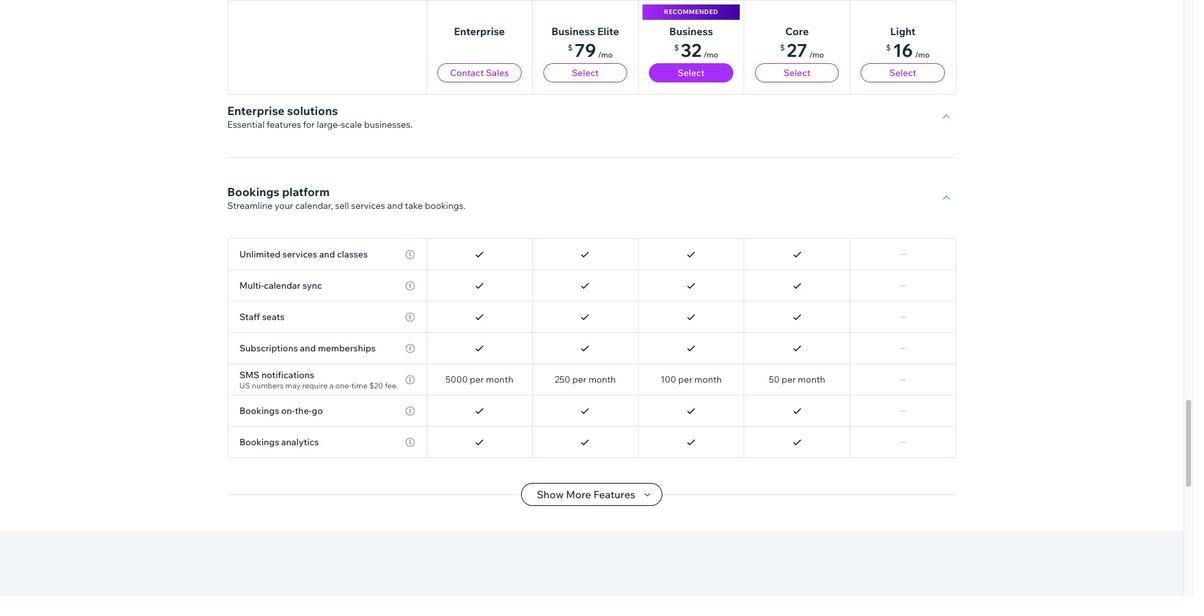 Task type: locate. For each thing, give the bounding box(es) containing it.
contact sales
[[450, 67, 509, 79]]

per for 100
[[678, 374, 692, 386]]

4 per from the left
[[782, 374, 796, 386]]

business for 79
[[551, 25, 595, 38]]

select down 32
[[678, 67, 705, 79]]

bookings
[[227, 185, 280, 199], [239, 405, 279, 417], [239, 437, 279, 448]]

month
[[486, 374, 513, 386], [589, 374, 616, 386], [694, 374, 722, 386], [798, 374, 825, 386]]

per
[[470, 374, 484, 386], [572, 374, 587, 386], [678, 374, 692, 386], [782, 374, 796, 386]]

month for 50 per month
[[798, 374, 825, 386]]

0 horizontal spatial services
[[282, 249, 317, 260]]

sync
[[303, 280, 322, 292]]

1 select from the left
[[572, 67, 599, 79]]

$ left 79
[[568, 43, 573, 52]]

business inside business $ 32 /mo
[[669, 25, 713, 38]]

$ for 16
[[886, 43, 891, 52]]

platform
[[282, 185, 330, 199]]

elite
[[597, 25, 619, 38]]

1 select button from the left
[[543, 63, 627, 82]]

$ inside core $ 27 /mo
[[780, 43, 785, 52]]

month right 100
[[694, 374, 722, 386]]

billing
[[290, 105, 316, 116]]

4 $ from the left
[[886, 43, 891, 52]]

per right 50
[[782, 374, 796, 386]]

month for 250 per month
[[589, 374, 616, 386]]

unlimited for unlimited
[[459, 74, 500, 85]]

select button down 27
[[755, 63, 839, 82]]

$ left 27
[[780, 43, 785, 52]]

3 select from the left
[[784, 67, 811, 79]]

per right 100
[[678, 374, 692, 386]]

go
[[312, 405, 323, 417]]

50 per month
[[769, 374, 825, 386]]

3 $ from the left
[[780, 43, 785, 52]]

one-
[[335, 381, 351, 390]]

bookings down numbers
[[239, 405, 279, 417]]

month right 250
[[589, 374, 616, 386]]

select for 27
[[784, 67, 811, 79]]

select button
[[543, 63, 627, 82], [649, 63, 733, 82], [755, 63, 839, 82], [861, 63, 945, 82]]

select button for 27
[[755, 63, 839, 82]]

/mo inside light $ 16 /mo
[[915, 50, 930, 59]]

0 vertical spatial unlimited
[[459, 74, 500, 85]]

32
[[681, 39, 702, 61]]

select
[[572, 67, 599, 79], [678, 67, 705, 79], [784, 67, 811, 79], [890, 67, 916, 79]]

3 /mo from the left
[[809, 50, 824, 59]]

1 business from the left
[[551, 25, 595, 38]]

select down 16
[[890, 67, 916, 79]]

enterprise
[[454, 25, 505, 38], [227, 104, 285, 118]]

1 horizontal spatial business
[[669, 25, 713, 38]]

2 vertical spatial bookings
[[239, 437, 279, 448]]

1 vertical spatial bookings
[[239, 405, 279, 417]]

light $ 16 /mo
[[886, 25, 930, 61]]

business up 32
[[669, 25, 713, 38]]

2 horizontal spatial and
[[387, 200, 403, 212]]

time
[[351, 381, 368, 390]]

1 /mo from the left
[[598, 50, 613, 59]]

4 /mo from the left
[[915, 50, 930, 59]]

take
[[405, 200, 423, 212]]

0 horizontal spatial business
[[551, 25, 595, 38]]

0 vertical spatial services
[[351, 200, 385, 212]]

business $ 32 /mo
[[669, 25, 718, 61]]

and left classes
[[319, 249, 335, 260]]

enterprise for enterprise
[[454, 25, 505, 38]]

0 vertical spatial and
[[387, 200, 403, 212]]

1 horizontal spatial and
[[319, 249, 335, 260]]

month right 5000
[[486, 374, 513, 386]]

2 /mo from the left
[[704, 50, 718, 59]]

/mo right 27
[[809, 50, 824, 59]]

50
[[769, 374, 780, 386]]

1 month from the left
[[486, 374, 513, 386]]

business
[[551, 25, 595, 38], [669, 25, 713, 38]]

$ left 32
[[674, 43, 679, 52]]

2 business from the left
[[669, 25, 713, 38]]

1 vertical spatial unlimited
[[239, 249, 280, 260]]

select down 79
[[572, 67, 599, 79]]

/mo right 79
[[598, 50, 613, 59]]

features
[[593, 489, 635, 501]]

contact sales button
[[437, 63, 522, 82]]

services
[[351, 200, 385, 212], [282, 249, 317, 260]]

1 horizontal spatial unlimited
[[459, 74, 500, 85]]

16
[[893, 39, 913, 61]]

select button down 32
[[649, 63, 733, 82]]

/mo for 27
[[809, 50, 824, 59]]

2 month from the left
[[589, 374, 616, 386]]

/mo inside business $ 32 /mo
[[704, 50, 718, 59]]

essential
[[227, 119, 265, 130]]

business up 79
[[551, 25, 595, 38]]

select button down 79
[[543, 63, 627, 82]]

and left the take
[[387, 200, 403, 212]]

enterprise inside enterprise solutions essential features for large-scale businesses.
[[227, 104, 285, 118]]

0 horizontal spatial unlimited
[[239, 249, 280, 260]]

0 horizontal spatial enterprise
[[227, 104, 285, 118]]

fee.
[[385, 381, 398, 390]]

4 month from the left
[[798, 374, 825, 386]]

/mo right 16
[[915, 50, 930, 59]]

$ inside business elite $ 79 /mo
[[568, 43, 573, 52]]

4 select button from the left
[[861, 63, 945, 82]]

5000
[[445, 374, 468, 386]]

unlimited
[[459, 74, 500, 85], [239, 249, 280, 260]]

/mo right 32
[[704, 50, 718, 59]]

services up sync
[[282, 249, 317, 260]]

core $ 27 /mo
[[780, 25, 824, 61]]

calendar,
[[295, 200, 333, 212]]

subscriptions and memberships
[[239, 343, 376, 354]]

and
[[387, 200, 403, 212], [319, 249, 335, 260], [300, 343, 316, 354]]

calendar
[[264, 280, 301, 292]]

$ left 16
[[886, 43, 891, 52]]

bookings inside bookings platform streamline your calendar, sell services and take bookings.
[[227, 185, 280, 199]]

bookings down "bookings on-the-go"
[[239, 437, 279, 448]]

per right 5000
[[470, 374, 484, 386]]

notifications
[[262, 369, 314, 381]]

1 horizontal spatial services
[[351, 200, 385, 212]]

services right sell
[[351, 200, 385, 212]]

0 vertical spatial enterprise
[[454, 25, 505, 38]]

bookings for on-
[[239, 405, 279, 417]]

3 select button from the left
[[755, 63, 839, 82]]

1 $ from the left
[[568, 43, 573, 52]]

/mo inside core $ 27 /mo
[[809, 50, 824, 59]]

/mo
[[598, 50, 613, 59], [704, 50, 718, 59], [809, 50, 824, 59], [915, 50, 930, 59]]

sms
[[239, 369, 260, 381]]

3 per from the left
[[678, 374, 692, 386]]

2 $ from the left
[[674, 43, 679, 52]]

1 vertical spatial enterprise
[[227, 104, 285, 118]]

$20
[[369, 381, 383, 390]]

0 vertical spatial bookings
[[227, 185, 280, 199]]

enterprise up the contact sales button
[[454, 25, 505, 38]]

analytics
[[281, 437, 319, 448]]

2 select from the left
[[678, 67, 705, 79]]

and up "sms notifications us numbers may require a one-time $20 fee."
[[300, 343, 316, 354]]

centralized
[[239, 105, 288, 116]]

sell
[[335, 200, 349, 212]]

2 per from the left
[[572, 374, 587, 386]]

select down 27
[[784, 67, 811, 79]]

your
[[275, 200, 293, 212]]

business inside business elite $ 79 /mo
[[551, 25, 595, 38]]

select button for 16
[[861, 63, 945, 82]]

1 horizontal spatial enterprise
[[454, 25, 505, 38]]

4 select from the left
[[890, 67, 916, 79]]

solutions
[[287, 104, 338, 118]]

1 vertical spatial services
[[282, 249, 317, 260]]

business for 32
[[669, 25, 713, 38]]

streamline
[[227, 200, 273, 212]]

$ inside business $ 32 /mo
[[674, 43, 679, 52]]

1 per from the left
[[470, 374, 484, 386]]

3 month from the left
[[694, 374, 722, 386]]

per right 250
[[572, 374, 587, 386]]

business elite $ 79 /mo
[[551, 25, 619, 61]]

month right 50
[[798, 374, 825, 386]]

2 vertical spatial and
[[300, 343, 316, 354]]

light
[[890, 25, 916, 38]]

bookings up streamline
[[227, 185, 280, 199]]

enterprise up essential
[[227, 104, 285, 118]]

$
[[568, 43, 573, 52], [674, 43, 679, 52], [780, 43, 785, 52], [886, 43, 891, 52]]

/mo for 32
[[704, 50, 718, 59]]

$ inside light $ 16 /mo
[[886, 43, 891, 52]]

select button down 16
[[861, 63, 945, 82]]

select for 16
[[890, 67, 916, 79]]



Task type: describe. For each thing, give the bounding box(es) containing it.
a
[[329, 381, 334, 390]]

100
[[661, 374, 676, 386]]

$ for 32
[[674, 43, 679, 52]]

seats
[[262, 311, 285, 323]]

centralized billing
[[239, 105, 316, 116]]

select button for 79
[[543, 63, 627, 82]]

enterprise solutions essential features for large-scale businesses.
[[227, 104, 413, 130]]

select for 79
[[572, 67, 599, 79]]

5
[[689, 74, 694, 85]]

bookings on-the-go
[[239, 405, 323, 417]]

per for 50
[[782, 374, 796, 386]]

bookings platform streamline your calendar, sell services and take bookings.
[[227, 185, 466, 212]]

2 select button from the left
[[649, 63, 733, 82]]

sms notifications us numbers may require a one-time $20 fee.
[[239, 369, 398, 390]]

1 vertical spatial and
[[319, 249, 335, 260]]

show more features
[[537, 489, 635, 501]]

classes
[[337, 249, 368, 260]]

/mo inside business elite $ 79 /mo
[[598, 50, 613, 59]]

businesses.
[[364, 119, 413, 130]]

scale
[[341, 119, 362, 130]]

5000 per month
[[445, 374, 513, 386]]

contact
[[450, 67, 484, 79]]

subscriptions
[[239, 343, 298, 354]]

multi-calendar sync
[[239, 280, 322, 292]]

per for 250
[[572, 374, 587, 386]]

require
[[302, 381, 328, 390]]

multi-
[[239, 280, 264, 292]]

bookings for platform
[[227, 185, 280, 199]]

recommended
[[664, 8, 718, 16]]

show
[[537, 489, 564, 501]]

unlimited services and classes
[[239, 249, 368, 260]]

bookings for analytics
[[239, 437, 279, 448]]

for
[[303, 119, 315, 130]]

10
[[580, 74, 590, 85]]

bookings analytics
[[239, 437, 319, 448]]

and inside bookings platform streamline your calendar, sell services and take bookings.
[[387, 200, 403, 212]]

sales
[[486, 67, 509, 79]]

core
[[785, 25, 809, 38]]

show more features button
[[521, 483, 662, 506]]

250 per month
[[555, 374, 616, 386]]

100 per month
[[661, 374, 722, 386]]

may
[[285, 381, 300, 390]]

bookings.
[[425, 200, 466, 212]]

more
[[566, 489, 591, 501]]

on-
[[281, 405, 295, 417]]

per for 5000
[[470, 374, 484, 386]]

services inside bookings platform streamline your calendar, sell services and take bookings.
[[351, 200, 385, 212]]

unlimited for unlimited services and classes
[[239, 249, 280, 260]]

memberships
[[318, 343, 376, 354]]

staff
[[239, 311, 260, 323]]

the-
[[295, 405, 312, 417]]

250
[[555, 374, 570, 386]]

staff seats
[[239, 311, 285, 323]]

enterprise for enterprise solutions essential features for large-scale businesses.
[[227, 104, 285, 118]]

$ for 27
[[780, 43, 785, 52]]

month for 100 per month
[[694, 374, 722, 386]]

month for 5000 per month
[[486, 374, 513, 386]]

79
[[575, 39, 596, 61]]

numbers
[[252, 381, 284, 390]]

2
[[795, 74, 800, 85]]

features
[[267, 119, 301, 130]]

0 horizontal spatial and
[[300, 343, 316, 354]]

large-
[[317, 119, 341, 130]]

27
[[787, 39, 807, 61]]

/mo for 16
[[915, 50, 930, 59]]

us
[[239, 381, 250, 390]]



Task type: vqa. For each thing, say whether or not it's contained in the screenshot.


